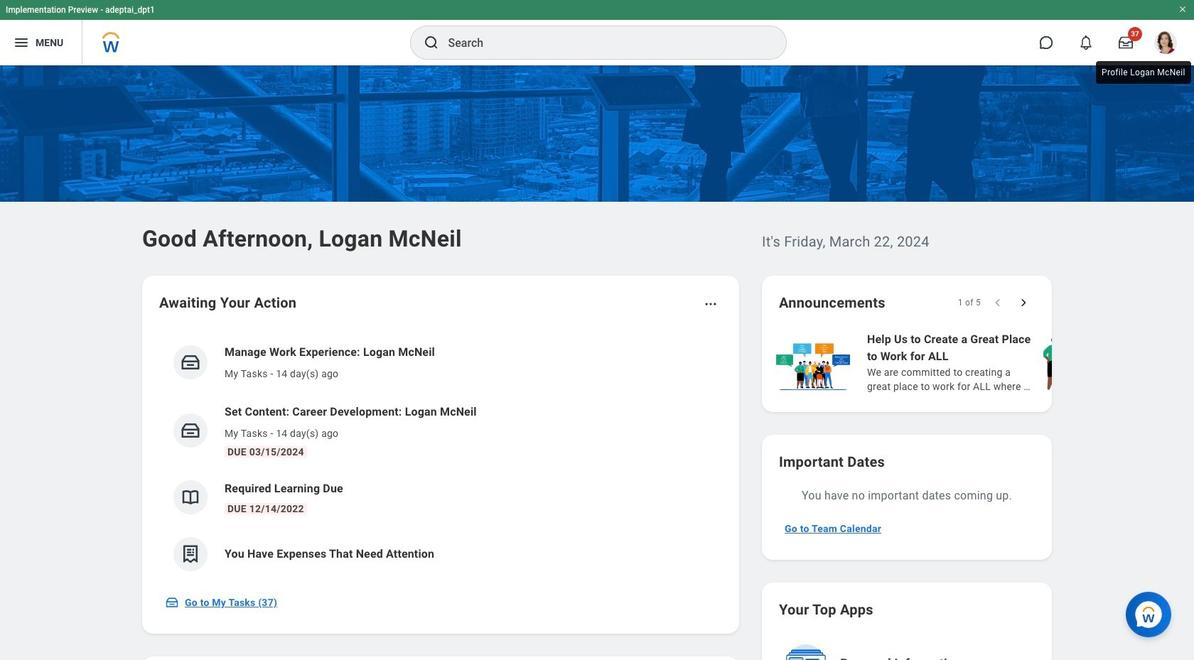 Task type: describe. For each thing, give the bounding box(es) containing it.
inbox large image
[[1119, 36, 1133, 50]]

close environment banner image
[[1179, 5, 1187, 14]]

2 inbox image from the top
[[180, 420, 201, 442]]

inbox image
[[165, 596, 179, 610]]

Search Workday  search field
[[448, 27, 757, 58]]

search image
[[423, 34, 440, 51]]

1 horizontal spatial list
[[774, 330, 1195, 395]]



Task type: vqa. For each thing, say whether or not it's contained in the screenshot.
THE JUSTIFY icon
yes



Task type: locate. For each thing, give the bounding box(es) containing it.
list
[[774, 330, 1195, 395], [159, 333, 722, 583]]

0 vertical spatial inbox image
[[180, 352, 201, 373]]

1 inbox image from the top
[[180, 352, 201, 373]]

tooltip
[[1094, 58, 1194, 87]]

inbox image
[[180, 352, 201, 373], [180, 420, 201, 442]]

profile logan mcneil image
[[1155, 31, 1178, 57]]

1 vertical spatial inbox image
[[180, 420, 201, 442]]

related actions image
[[704, 297, 718, 311]]

status
[[958, 297, 981, 309]]

chevron left small image
[[991, 296, 1005, 310]]

main content
[[0, 65, 1195, 661]]

dashboard expenses image
[[180, 544, 201, 565]]

0 horizontal spatial list
[[159, 333, 722, 583]]

justify image
[[13, 34, 30, 51]]

chevron right small image
[[1017, 296, 1031, 310]]

book open image
[[180, 487, 201, 508]]

notifications large image
[[1079, 36, 1094, 50]]

banner
[[0, 0, 1195, 65]]



